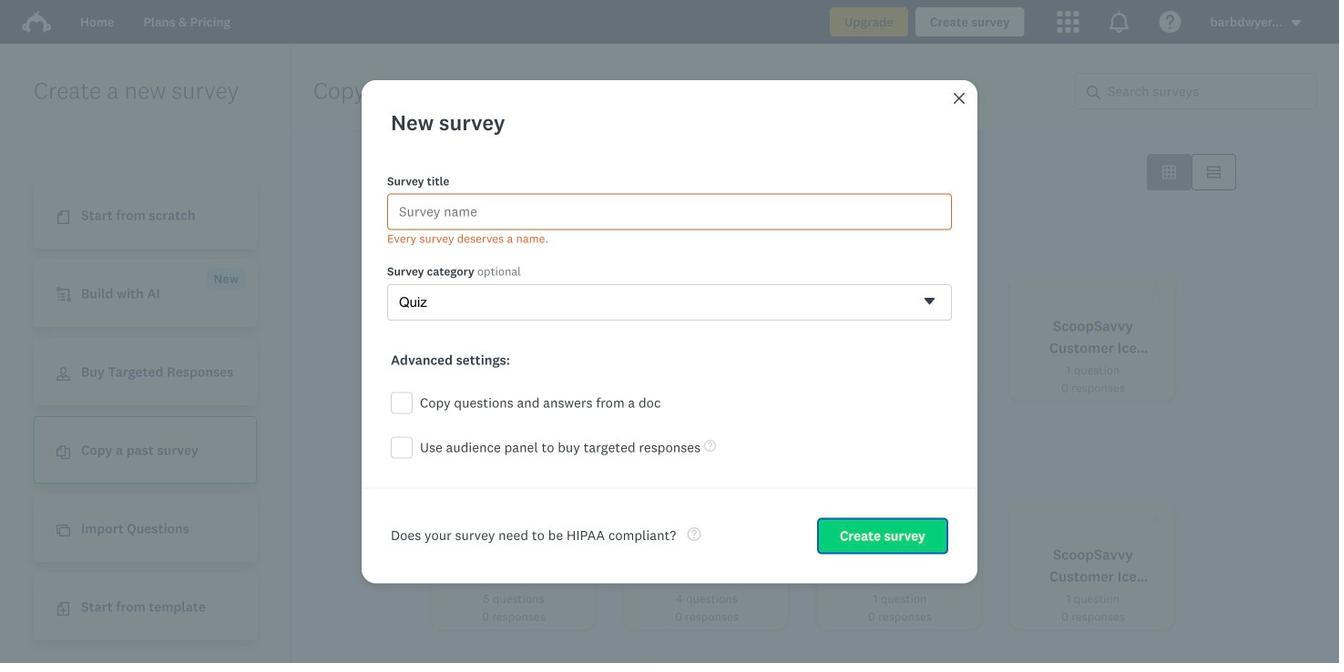 Task type: locate. For each thing, give the bounding box(es) containing it.
close image
[[952, 91, 966, 105], [954, 93, 965, 104]]

products icon image
[[1057, 11, 1079, 33], [1057, 11, 1079, 33]]

documentclone image
[[56, 446, 70, 459]]

dropdown arrow icon image
[[1290, 17, 1303, 30], [1291, 20, 1301, 26]]

documentplus image
[[56, 602, 70, 616]]

0 vertical spatial help image
[[704, 440, 716, 452]]

search image
[[1087, 86, 1100, 99]]

dialog
[[362, 80, 977, 583]]

1 horizontal spatial help image
[[704, 440, 716, 452]]

document image
[[56, 211, 70, 224]]

0 horizontal spatial help image
[[687, 527, 701, 541]]

starfilled image
[[763, 284, 777, 298], [1150, 284, 1163, 298], [570, 513, 584, 526], [956, 513, 970, 526], [1150, 513, 1163, 526]]

help image
[[704, 440, 716, 452], [687, 527, 701, 541]]

textboxmultiple image
[[1207, 165, 1221, 179]]

brand logo image
[[22, 7, 51, 36], [22, 11, 51, 33]]

grid image
[[1162, 165, 1176, 179]]

Survey name field
[[387, 193, 952, 230]]

clone image
[[56, 524, 70, 538]]



Task type: describe. For each thing, give the bounding box(es) containing it.
Search surveys field
[[1100, 74, 1316, 108]]

1 brand logo image from the top
[[22, 7, 51, 36]]

user image
[[56, 367, 70, 381]]

2 brand logo image from the top
[[22, 11, 51, 33]]

starfilled image
[[570, 284, 584, 298]]

help icon image
[[1159, 11, 1181, 33]]

notification center icon image
[[1108, 11, 1130, 33]]

1 vertical spatial help image
[[687, 527, 701, 541]]



Task type: vqa. For each thing, say whether or not it's contained in the screenshot.
1st Open menu icon from the bottom of the page
no



